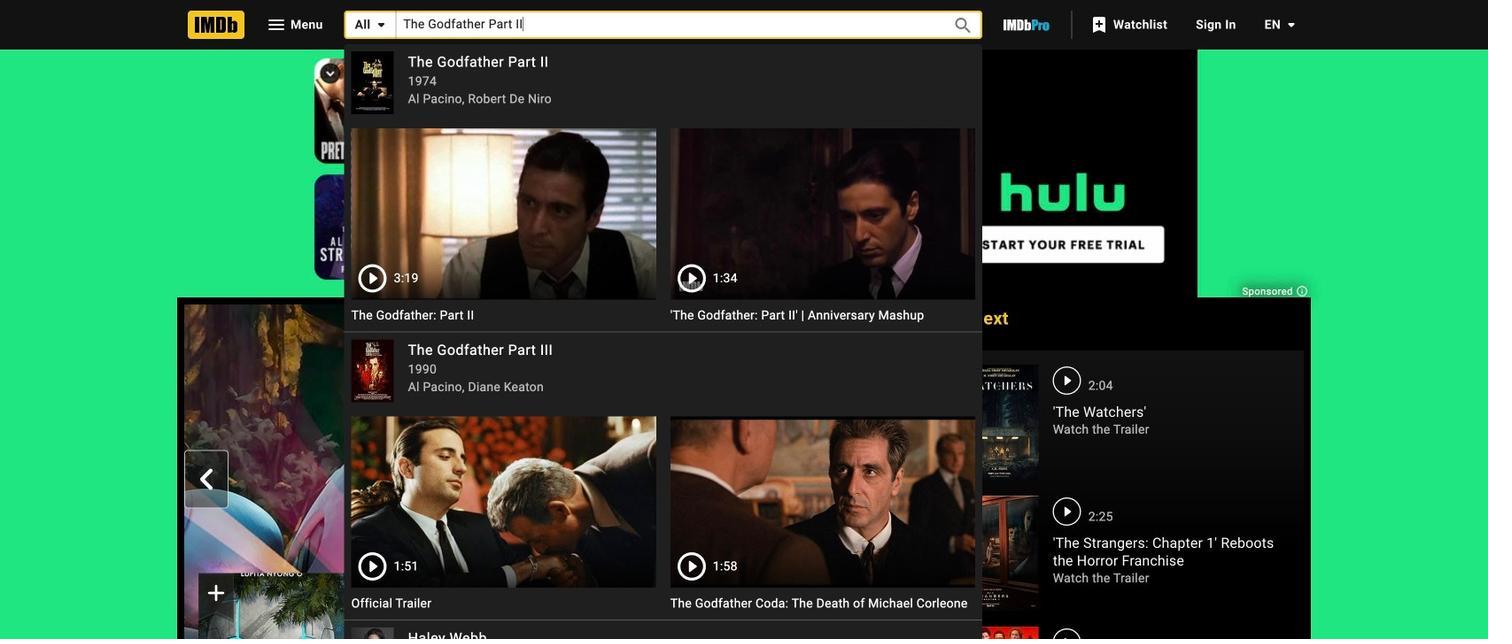 Task type: locate. For each thing, give the bounding box(es) containing it.
the godfather part ii image
[[351, 51, 394, 114]]

list box
[[344, 44, 982, 640]]

haley webb image
[[351, 628, 394, 640]]

group
[[351, 128, 656, 300], [670, 128, 975, 300], [184, 305, 936, 640], [351, 417, 656, 589], [670, 417, 975, 589], [198, 574, 345, 640]]

None search field
[[344, 11, 982, 640]]

the wild robot image
[[198, 574, 345, 640], [198, 574, 345, 640]]

Search IMDb text field
[[396, 11, 933, 39]]

the godfather: part ii image
[[351, 128, 656, 300]]

None field
[[344, 11, 982, 640]]

the godfather coda: the death of michael corleone image
[[670, 417, 975, 589]]

the watchers image
[[961, 365, 1039, 480]]

'the godfather: part ii' | anniversary mashup image
[[670, 128, 975, 300]]

arrow drop down image
[[1281, 14, 1302, 35]]



Task type: vqa. For each thing, say whether or not it's contained in the screenshot.
the #314 - Paul Giamatti image
yes



Task type: describe. For each thing, give the bounding box(es) containing it.
home image
[[188, 11, 245, 39]]

chevron right inline image
[[903, 469, 925, 490]]

the godfather part iii image
[[351, 340, 394, 403]]

#314 - paul giamatti image
[[961, 627, 1039, 640]]

submit search image
[[953, 15, 974, 36]]

arrow drop down image
[[371, 14, 392, 35]]

menu image
[[266, 14, 287, 35]]

watchlist image
[[1089, 14, 1110, 35]]

official trailer image
[[351, 417, 656, 589]]

the strangers: chapter 1 image
[[961, 496, 1039, 612]]

chevron left inline image
[[196, 469, 217, 490]]

lupita nyong'o is 'the wild robot' image
[[184, 305, 936, 640]]



